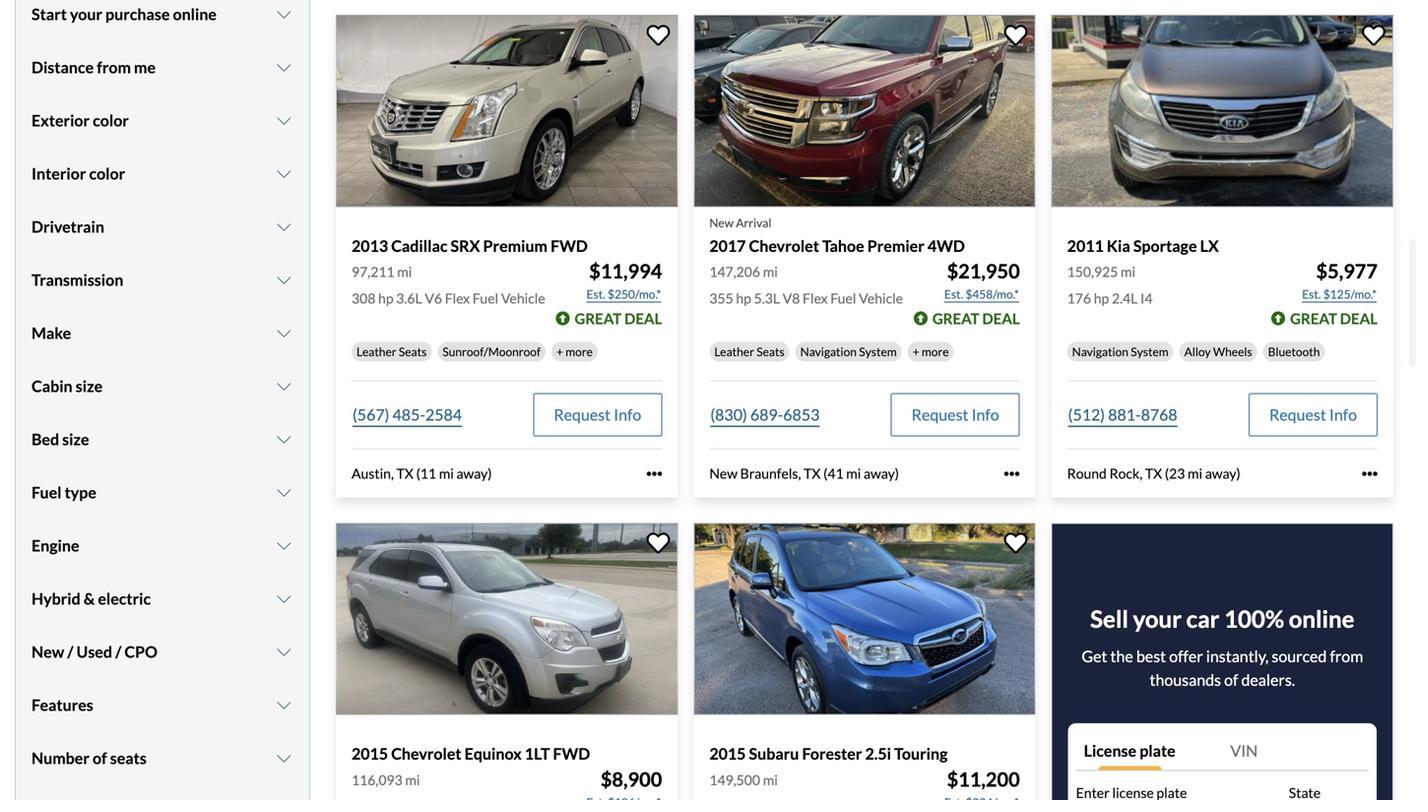 Task type: vqa. For each thing, say whether or not it's contained in the screenshot.
Austin, TX (11 mi away)
yes



Task type: locate. For each thing, give the bounding box(es) containing it.
chevron down image inside start your purchase online dropdown button
[[274, 6, 293, 22]]

chevron down image for hybrid & electric
[[274, 591, 293, 607]]

7 chevron down image from the top
[[274, 644, 293, 660]]

149,500 mi
[[709, 772, 778, 789]]

$5,977 est. $125/mo.*
[[1302, 260, 1378, 302]]

vehicle down premium
[[501, 290, 545, 307]]

new for new braunfels, tx (41 mi away)
[[709, 466, 738, 482]]

0 vertical spatial your
[[70, 4, 102, 23]]

+ more down est. $458/mo.* button
[[913, 345, 949, 359]]

hybrid
[[32, 589, 81, 608]]

new inside dropdown button
[[32, 642, 64, 662]]

est. left the $125/mo.*
[[1302, 287, 1321, 302]]

new left braunfels,
[[709, 466, 738, 482]]

great deal down est. $250/mo.* "button"
[[575, 310, 662, 328]]

chevron down image
[[274, 59, 293, 75], [274, 272, 293, 288], [274, 325, 293, 341], [274, 378, 293, 394], [274, 538, 293, 554], [274, 591, 293, 607], [274, 698, 293, 713]]

the
[[1110, 647, 1133, 666]]

0 horizontal spatial great
[[575, 310, 622, 328]]

2011 kia sportage lx
[[1067, 236, 1219, 256]]

chevron down image inside interior color dropdown button
[[274, 166, 293, 182]]

1 horizontal spatial chevrolet
[[749, 236, 819, 256]]

2 est. from the left
[[944, 287, 963, 302]]

est. $125/mo.* button
[[1301, 285, 1378, 305]]

fwd right premium
[[551, 236, 588, 256]]

2017
[[709, 236, 746, 256]]

vehicle
[[501, 290, 545, 307], [859, 290, 903, 307]]

355
[[709, 290, 733, 307]]

0 vertical spatial fwd
[[551, 236, 588, 256]]

2 horizontal spatial request info button
[[1249, 394, 1378, 437]]

navigation
[[800, 345, 857, 359], [1072, 345, 1129, 359]]

from right sourced
[[1330, 647, 1363, 666]]

1 flex from the left
[[445, 290, 470, 307]]

7 chevron down image from the top
[[274, 698, 293, 713]]

0 horizontal spatial more
[[566, 345, 593, 359]]

chevrolet up 116,093 mi
[[391, 745, 461, 764]]

176
[[1067, 290, 1091, 307]]

license plate tab
[[1076, 732, 1223, 771]]

deal for $21,950
[[982, 310, 1020, 328]]

0 horizontal spatial +
[[556, 345, 563, 359]]

2 horizontal spatial request
[[1269, 405, 1326, 425]]

1 + from the left
[[556, 345, 563, 359]]

0 horizontal spatial est.
[[587, 287, 605, 302]]

1 + more from the left
[[556, 345, 593, 359]]

silver coast metallic 2013 cadillac srx premium fwd suv / crossover front-wheel drive automatic image
[[336, 15, 678, 207]]

2 horizontal spatial request info
[[1269, 405, 1357, 425]]

great deal down est. $125/mo.* button
[[1290, 310, 1378, 328]]

fwd right 1lt
[[553, 745, 590, 764]]

0 vertical spatial size
[[76, 377, 103, 396]]

0 horizontal spatial leather
[[357, 345, 397, 359]]

100%
[[1224, 605, 1284, 633]]

150,925
[[1067, 264, 1118, 280]]

3 deal from the left
[[1340, 310, 1378, 328]]

1 info from the left
[[614, 405, 641, 425]]

2015 subaru forester 2.5i touring suv / crossover all-wheel drive automatic image
[[694, 523, 1036, 716]]

1 horizontal spatial tx
[[804, 466, 821, 482]]

hp inside 150,925 mi 176 hp 2.4l i4
[[1094, 290, 1109, 307]]

me
[[134, 57, 156, 77]]

hp for $11,994
[[378, 290, 394, 307]]

away) right (11
[[457, 466, 492, 482]]

chevron down image inside 'features' dropdown button
[[274, 698, 293, 713]]

1 est. from the left
[[587, 287, 605, 302]]

1 system from the left
[[859, 345, 897, 359]]

1 vertical spatial size
[[62, 430, 89, 449]]

chevron down image inside cabin size dropdown button
[[274, 378, 293, 394]]

chevron down image for bed size
[[274, 432, 293, 447]]

(512) 881-8768
[[1068, 405, 1178, 425]]

fuel inside 97,211 mi 308 hp 3.6l v6 flex fuel vehicle
[[473, 290, 498, 307]]

of inside get the best offer instantly, sourced from thousands of dealers.
[[1224, 671, 1238, 690]]

2 more from the left
[[922, 345, 949, 359]]

system
[[859, 345, 897, 359], [1131, 345, 1169, 359]]

your up best
[[1133, 605, 1182, 633]]

deal down $458/mo.*
[[982, 310, 1020, 328]]

1 request info from the left
[[554, 405, 641, 425]]

3 tx from the left
[[1145, 466, 1162, 482]]

2 great deal from the left
[[933, 310, 1020, 328]]

0 vertical spatial from
[[97, 57, 131, 77]]

6853
[[783, 405, 820, 425]]

hp inside 147,206 mi 355 hp 5.3l v8 flex fuel vehicle
[[736, 290, 751, 307]]

1 horizontal spatial +
[[913, 345, 919, 359]]

vehicle down 'premier'
[[859, 290, 903, 307]]

1 horizontal spatial 2015
[[709, 745, 746, 764]]

est. inside $5,977 est. $125/mo.*
[[1302, 287, 1321, 302]]

881-
[[1108, 405, 1141, 425]]

request for $5,977
[[1269, 405, 1326, 425]]

chevron down image inside transmission dropdown button
[[274, 272, 293, 288]]

chevron down image for engine
[[274, 538, 293, 554]]

0 horizontal spatial your
[[70, 4, 102, 23]]

start
[[32, 4, 67, 23]]

color for exterior color
[[93, 111, 129, 130]]

2015 up 149,500 at the right of the page
[[709, 745, 746, 764]]

mi
[[397, 264, 412, 280], [763, 264, 778, 280], [1121, 264, 1136, 280], [439, 466, 454, 482], [846, 466, 861, 482], [1188, 466, 1203, 482], [405, 772, 420, 789], [763, 772, 778, 789]]

1 ellipsis h image from the left
[[1004, 466, 1020, 482]]

mi up 2.4l
[[1121, 264, 1136, 280]]

1 horizontal spatial est.
[[944, 287, 963, 302]]

+ more for sunroof/moonroof
[[556, 345, 593, 359]]

2 deal from the left
[[982, 310, 1020, 328]]

1 chevron down image from the top
[[274, 6, 293, 22]]

mi right 116,093
[[405, 772, 420, 789]]

vehicle inside 97,211 mi 308 hp 3.6l v6 flex fuel vehicle
[[501, 290, 545, 307]]

1 leather from the left
[[357, 345, 397, 359]]

2 seats from the left
[[757, 345, 785, 359]]

3 great from the left
[[1290, 310, 1337, 328]]

fuel for $21,950
[[830, 290, 856, 307]]

hp right 176
[[1094, 290, 1109, 307]]

mi right (41
[[846, 466, 861, 482]]

0 horizontal spatial great deal
[[575, 310, 662, 328]]

3 request info from the left
[[1269, 405, 1357, 425]]

0 horizontal spatial away)
[[457, 466, 492, 482]]

flex right 'v6'
[[445, 290, 470, 307]]

1 2015 from the left
[[352, 745, 388, 764]]

1 more from the left
[[566, 345, 593, 359]]

fuel
[[473, 290, 498, 307], [830, 290, 856, 307], [32, 483, 62, 502]]

116,093 mi
[[352, 772, 420, 789]]

4 chevron down image from the top
[[274, 378, 293, 394]]

3 away) from the left
[[1205, 466, 1241, 482]]

2 horizontal spatial great
[[1290, 310, 1337, 328]]

1 horizontal spatial of
[[1224, 671, 1238, 690]]

chevrolet
[[749, 236, 819, 256], [391, 745, 461, 764]]

offer
[[1169, 647, 1203, 666]]

hp inside 97,211 mi 308 hp 3.6l v6 flex fuel vehicle
[[378, 290, 394, 307]]

navigation system up 6853
[[800, 345, 897, 359]]

est. inside $21,950 est. $458/mo.*
[[944, 287, 963, 302]]

dealers.
[[1241, 671, 1295, 690]]

0 horizontal spatial online
[[173, 4, 217, 23]]

5 chevron down image from the top
[[274, 538, 293, 554]]

navigation down 176
[[1072, 345, 1129, 359]]

vehicle for $11,994
[[501, 290, 545, 307]]

0 horizontal spatial tx
[[397, 466, 414, 482]]

away) right (23
[[1205, 466, 1241, 482]]

chevron down image inside bed size dropdown button
[[274, 432, 293, 447]]

deal down the $125/mo.*
[[1340, 310, 1378, 328]]

size right cabin at the left
[[76, 377, 103, 396]]

touring
[[894, 745, 948, 764]]

2 flex from the left
[[803, 290, 828, 307]]

mi up 5.3l on the top right
[[763, 264, 778, 280]]

leather down 308
[[357, 345, 397, 359]]

1 horizontal spatial ellipsis h image
[[1362, 466, 1378, 482]]

1 seats from the left
[[399, 345, 427, 359]]

great down est. $458/mo.* button
[[933, 310, 980, 328]]

1 horizontal spatial hp
[[736, 290, 751, 307]]

tx left (41
[[804, 466, 821, 482]]

away) for round
[[1205, 466, 1241, 482]]

0 horizontal spatial request info
[[554, 405, 641, 425]]

chevron down image inside exterior color dropdown button
[[274, 113, 293, 128]]

est. for $11,994
[[587, 287, 605, 302]]

seats down 3.6l
[[399, 345, 427, 359]]

new left used
[[32, 642, 64, 662]]

0 horizontal spatial 2015
[[352, 745, 388, 764]]

2 vehicle from the left
[[859, 290, 903, 307]]

2 horizontal spatial away)
[[1205, 466, 1241, 482]]

request info for $5,977
[[1269, 405, 1357, 425]]

color right interior
[[89, 164, 125, 183]]

6 chevron down image from the top
[[274, 485, 293, 501]]

great deal for $11,994
[[575, 310, 662, 328]]

color
[[93, 111, 129, 130], [89, 164, 125, 183]]

system down 147,206 mi 355 hp 5.3l v8 flex fuel vehicle
[[859, 345, 897, 359]]

2015 for $8,900
[[352, 745, 388, 764]]

sunroof/moonroof
[[443, 345, 541, 359]]

arrival
[[736, 216, 772, 230]]

your
[[70, 4, 102, 23], [1133, 605, 1182, 633]]

your right start
[[70, 4, 102, 23]]

2 chevron down image from the top
[[274, 272, 293, 288]]

2 horizontal spatial deal
[[1340, 310, 1378, 328]]

chevron down image for number of seats
[[274, 751, 293, 767]]

1 horizontal spatial request info
[[912, 405, 999, 425]]

chevron down image for transmission
[[274, 272, 293, 288]]

seats down 5.3l on the top right
[[757, 345, 785, 359]]

2 horizontal spatial great deal
[[1290, 310, 1378, 328]]

2 info from the left
[[972, 405, 999, 425]]

0 horizontal spatial chevrolet
[[391, 745, 461, 764]]

3 chevron down image from the top
[[274, 325, 293, 341]]

more down est. $250/mo.* "button"
[[566, 345, 593, 359]]

hp for $21,950
[[736, 290, 751, 307]]

0 horizontal spatial /
[[67, 642, 73, 662]]

(512) 881-8768 button
[[1067, 394, 1179, 437]]

1 horizontal spatial /
[[115, 642, 121, 662]]

leather down 355
[[714, 345, 754, 359]]

1 vertical spatial fwd
[[553, 745, 590, 764]]

1 horizontal spatial request
[[912, 405, 969, 425]]

new for new / used / cpo
[[32, 642, 64, 662]]

tx left (23
[[1145, 466, 1162, 482]]

fuel inside 147,206 mi 355 hp 5.3l v8 flex fuel vehicle
[[830, 290, 856, 307]]

vin tab
[[1223, 732, 1369, 771]]

chevron down image inside number of seats "dropdown button"
[[274, 751, 293, 767]]

3 hp from the left
[[1094, 290, 1109, 307]]

new inside new arrival 2017 chevrolet tahoe premier 4wd
[[709, 216, 734, 230]]

flex
[[445, 290, 470, 307], [803, 290, 828, 307]]

1 deal from the left
[[625, 310, 662, 328]]

chevron down image
[[274, 6, 293, 22], [274, 113, 293, 128], [274, 166, 293, 182], [274, 219, 293, 235], [274, 432, 293, 447], [274, 485, 293, 501], [274, 644, 293, 660], [274, 751, 293, 767]]

request info
[[554, 405, 641, 425], [912, 405, 999, 425], [1269, 405, 1357, 425]]

mi up 3.6l
[[397, 264, 412, 280]]

chevron down image for exterior color
[[274, 113, 293, 128]]

3 great deal from the left
[[1290, 310, 1378, 328]]

1 horizontal spatial seats
[[757, 345, 785, 359]]

est. inside $11,994 est. $250/mo.*
[[587, 287, 605, 302]]

1 great deal from the left
[[575, 310, 662, 328]]

lx
[[1200, 236, 1219, 256]]

request info button for $5,977
[[1249, 394, 1378, 437]]

0 horizontal spatial fuel
[[32, 483, 62, 502]]

est. down $11,994
[[587, 287, 605, 302]]

2 horizontal spatial tx
[[1145, 466, 1162, 482]]

(830)
[[710, 405, 747, 425]]

0 horizontal spatial request
[[554, 405, 611, 425]]

97,211 mi 308 hp 3.6l v6 flex fuel vehicle
[[352, 264, 545, 307]]

5 chevron down image from the top
[[274, 432, 293, 447]]

$5,977
[[1316, 260, 1378, 283]]

0 horizontal spatial + more
[[556, 345, 593, 359]]

0 horizontal spatial seats
[[399, 345, 427, 359]]

request info for $11,994
[[554, 405, 641, 425]]

start your purchase online
[[32, 4, 217, 23]]

1 vertical spatial from
[[1330, 647, 1363, 666]]

chevron down image inside fuel type "dropdown button"
[[274, 485, 293, 501]]

2 navigation system from the left
[[1072, 345, 1169, 359]]

2 + from the left
[[913, 345, 919, 359]]

2 leather from the left
[[714, 345, 754, 359]]

1 vertical spatial new
[[709, 466, 738, 482]]

leather seats down 3.6l
[[357, 345, 427, 359]]

2 hp from the left
[[736, 290, 751, 307]]

ellipsis h image for new braunfels, tx (41 mi away)
[[1004, 466, 1020, 482]]

0 horizontal spatial of
[[93, 749, 107, 768]]

online up sourced
[[1289, 605, 1355, 633]]

0 horizontal spatial vehicle
[[501, 290, 545, 307]]

great
[[575, 310, 622, 328], [933, 310, 980, 328], [1290, 310, 1337, 328]]

0 horizontal spatial navigation
[[800, 345, 857, 359]]

2 horizontal spatial hp
[[1094, 290, 1109, 307]]

8 chevron down image from the top
[[274, 751, 293, 767]]

ellipsis h image
[[1004, 466, 1020, 482], [1362, 466, 1378, 482]]

color inside dropdown button
[[89, 164, 125, 183]]

size right bed
[[62, 430, 89, 449]]

license
[[1084, 742, 1137, 761]]

0 vertical spatial new
[[709, 216, 734, 230]]

bed size
[[32, 430, 89, 449]]

0 horizontal spatial leather seats
[[357, 345, 427, 359]]

1 horizontal spatial great deal
[[933, 310, 1020, 328]]

2 / from the left
[[115, 642, 121, 662]]

great down est. $250/mo.* "button"
[[575, 310, 622, 328]]

2 horizontal spatial est.
[[1302, 287, 1321, 302]]

of down instantly,
[[1224, 671, 1238, 690]]

0 horizontal spatial hp
[[378, 290, 394, 307]]

1 horizontal spatial request info button
[[891, 394, 1020, 437]]

0 horizontal spatial deal
[[625, 310, 662, 328]]

engine button
[[32, 521, 293, 571]]

2015 for $11,200
[[709, 745, 746, 764]]

chevron down image inside the engine dropdown button
[[274, 538, 293, 554]]

2 ellipsis h image from the left
[[1362, 466, 1378, 482]]

1 vertical spatial your
[[1133, 605, 1182, 633]]

0 horizontal spatial info
[[614, 405, 641, 425]]

1 horizontal spatial system
[[1131, 345, 1169, 359]]

request info button
[[533, 394, 662, 437], [891, 394, 1020, 437], [1249, 394, 1378, 437]]

from left me
[[97, 57, 131, 77]]

of left seats
[[93, 749, 107, 768]]

interior color
[[32, 164, 125, 183]]

deal down $250/mo.*
[[625, 310, 662, 328]]

great for $21,950
[[933, 310, 980, 328]]

1 horizontal spatial + more
[[913, 345, 949, 359]]

1 horizontal spatial navigation
[[1072, 345, 1129, 359]]

your for car
[[1133, 605, 1182, 633]]

(830) 689-6853
[[710, 405, 820, 425]]

2 horizontal spatial fuel
[[830, 290, 856, 307]]

2 2015 from the left
[[709, 745, 746, 764]]

1 horizontal spatial from
[[1330, 647, 1363, 666]]

drivetrain button
[[32, 202, 293, 251]]

hp right 308
[[378, 290, 394, 307]]

1 horizontal spatial leather seats
[[714, 345, 785, 359]]

great deal for $5,977
[[1290, 310, 1378, 328]]

1 horizontal spatial your
[[1133, 605, 1182, 633]]

0 vertical spatial online
[[173, 4, 217, 23]]

2 horizontal spatial info
[[1329, 405, 1357, 425]]

0 horizontal spatial ellipsis h image
[[1004, 466, 1020, 482]]

bed size button
[[32, 415, 293, 464]]

srx
[[451, 236, 480, 256]]

(830) 689-6853 button
[[709, 394, 821, 437]]

1 horizontal spatial fuel
[[473, 290, 498, 307]]

4 chevron down image from the top
[[274, 219, 293, 235]]

used
[[76, 642, 112, 662]]

1 request info button from the left
[[533, 394, 662, 437]]

/ left the 'cpo'
[[115, 642, 121, 662]]

1 vertical spatial color
[[89, 164, 125, 183]]

fuel left type
[[32, 483, 62, 502]]

2013 cadillac srx premium fwd
[[352, 236, 588, 256]]

1 request from the left
[[554, 405, 611, 425]]

2 away) from the left
[[864, 466, 899, 482]]

2 great from the left
[[933, 310, 980, 328]]

number
[[32, 749, 89, 768]]

1 hp from the left
[[378, 290, 394, 307]]

$458/mo.*
[[966, 287, 1019, 302]]

0 horizontal spatial from
[[97, 57, 131, 77]]

fuel right v8
[[830, 290, 856, 307]]

1 leather seats from the left
[[357, 345, 427, 359]]

leather for sunroof/moonroof
[[357, 345, 397, 359]]

chevron down image for features
[[274, 698, 293, 713]]

1 horizontal spatial info
[[972, 405, 999, 425]]

2 chevron down image from the top
[[274, 113, 293, 128]]

kia
[[1107, 236, 1130, 256]]

2 tx from the left
[[804, 466, 821, 482]]

chevron down image inside new / used / cpo dropdown button
[[274, 644, 293, 660]]

bed
[[32, 430, 59, 449]]

3 request from the left
[[1269, 405, 1326, 425]]

est. down $21,950
[[944, 287, 963, 302]]

+ more for navigation system
[[913, 345, 949, 359]]

great down est. $125/mo.* button
[[1290, 310, 1337, 328]]

0 horizontal spatial flex
[[445, 290, 470, 307]]

$11,994
[[589, 260, 662, 283]]

/ left used
[[67, 642, 73, 662]]

flex for $21,950
[[803, 290, 828, 307]]

chevron down image inside hybrid & electric dropdown button
[[274, 591, 293, 607]]

1 horizontal spatial away)
[[864, 466, 899, 482]]

online right purchase
[[173, 4, 217, 23]]

chevrolet down arrival
[[749, 236, 819, 256]]

leather seats
[[357, 345, 427, 359], [714, 345, 785, 359]]

chevron down image inside drivetrain dropdown button
[[274, 219, 293, 235]]

chevron down image inside distance from me dropdown button
[[274, 59, 293, 75]]

3 request info button from the left
[[1249, 394, 1378, 437]]

1 great from the left
[[575, 310, 622, 328]]

+ more down est. $250/mo.* "button"
[[556, 345, 593, 359]]

1 horizontal spatial vehicle
[[859, 290, 903, 307]]

instantly,
[[1206, 647, 1269, 666]]

fuel inside fuel type "dropdown button"
[[32, 483, 62, 502]]

1 horizontal spatial leather
[[714, 345, 754, 359]]

2 vertical spatial new
[[32, 642, 64, 662]]

0 vertical spatial chevrolet
[[749, 236, 819, 256]]

fwd for $11,994
[[551, 236, 588, 256]]

tx for round rock, tx
[[1145, 466, 1162, 482]]

distance from me
[[32, 57, 156, 77]]

0 vertical spatial color
[[93, 111, 129, 130]]

3 chevron down image from the top
[[274, 166, 293, 182]]

0 horizontal spatial request info button
[[533, 394, 662, 437]]

chevron down image for distance from me
[[274, 59, 293, 75]]

flex inside 147,206 mi 355 hp 5.3l v8 flex fuel vehicle
[[803, 290, 828, 307]]

1 chevron down image from the top
[[274, 59, 293, 75]]

485-
[[392, 405, 425, 425]]

cpo
[[124, 642, 157, 662]]

flex inside 97,211 mi 308 hp 3.6l v6 flex fuel vehicle
[[445, 290, 470, 307]]

more for navigation system
[[922, 345, 949, 359]]

est.
[[587, 287, 605, 302], [944, 287, 963, 302], [1302, 287, 1321, 302]]

new
[[709, 216, 734, 230], [709, 466, 738, 482], [32, 642, 64, 662]]

exterior
[[32, 111, 90, 130]]

3 est. from the left
[[1302, 287, 1321, 302]]

system left alloy
[[1131, 345, 1169, 359]]

fwd for $8,900
[[553, 745, 590, 764]]

chevron down image inside make dropdown button
[[274, 325, 293, 341]]

navigation system down 2.4l
[[1072, 345, 1169, 359]]

color right exterior
[[93, 111, 129, 130]]

number of seats
[[32, 749, 147, 768]]

color for interior color
[[89, 164, 125, 183]]

start your purchase online button
[[32, 0, 293, 39]]

1 horizontal spatial deal
[[982, 310, 1020, 328]]

0 horizontal spatial system
[[859, 345, 897, 359]]

0 horizontal spatial navigation system
[[800, 345, 897, 359]]

away) right (41
[[864, 466, 899, 482]]

navigation up 6853
[[800, 345, 857, 359]]

great deal for $21,950
[[933, 310, 1020, 328]]

braunfels,
[[740, 466, 801, 482]]

tx left (11
[[397, 466, 414, 482]]

equinox
[[465, 745, 522, 764]]

&
[[84, 589, 95, 608]]

mi inside 97,211 mi 308 hp 3.6l v6 flex fuel vehicle
[[397, 264, 412, 280]]

1 navigation system from the left
[[800, 345, 897, 359]]

1 horizontal spatial navigation system
[[1072, 345, 1169, 359]]

your inside start your purchase online dropdown button
[[70, 4, 102, 23]]

1 vehicle from the left
[[501, 290, 545, 307]]

2 leather seats from the left
[[714, 345, 785, 359]]

1 vertical spatial online
[[1289, 605, 1355, 633]]

0 vertical spatial of
[[1224, 671, 1238, 690]]

2015 up 116,093
[[352, 745, 388, 764]]

vehicle inside 147,206 mi 355 hp 5.3l v8 flex fuel vehicle
[[859, 290, 903, 307]]

1 vertical spatial of
[[93, 749, 107, 768]]

hp right 355
[[736, 290, 751, 307]]

color inside dropdown button
[[93, 111, 129, 130]]

leather seats down 5.3l on the top right
[[714, 345, 785, 359]]

hp
[[378, 290, 394, 307], [736, 290, 751, 307], [1094, 290, 1109, 307]]

1 horizontal spatial flex
[[803, 290, 828, 307]]

2 + more from the left
[[913, 345, 949, 359]]

great deal down est. $458/mo.* button
[[933, 310, 1020, 328]]

6 chevron down image from the top
[[274, 591, 293, 607]]

$125/mo.*
[[1323, 287, 1377, 302]]

new up 2017
[[709, 216, 734, 230]]

2584
[[425, 405, 462, 425]]

more for sunroof/moonroof
[[566, 345, 593, 359]]

1 horizontal spatial more
[[922, 345, 949, 359]]

chevron down image for fuel type
[[274, 485, 293, 501]]

$11,200
[[947, 768, 1020, 792]]

tab list
[[1076, 732, 1369, 771]]

3 info from the left
[[1329, 405, 1357, 425]]

flex right v8
[[803, 290, 828, 307]]

fuel right 'v6'
[[473, 290, 498, 307]]

1 horizontal spatial great
[[933, 310, 980, 328]]

more down est. $458/mo.* button
[[922, 345, 949, 359]]

1 horizontal spatial online
[[1289, 605, 1355, 633]]



Task type: describe. For each thing, give the bounding box(es) containing it.
size for cabin size
[[76, 377, 103, 396]]

cabin size
[[32, 377, 103, 396]]

drivetrain
[[32, 217, 104, 236]]

red 2017 chevrolet tahoe premier 4wd suv / crossover four-wheel drive automatic image
[[694, 15, 1036, 207]]

hybrid & electric
[[32, 589, 151, 608]]

deal for $11,994
[[625, 310, 662, 328]]

1lt
[[525, 745, 550, 764]]

1 vertical spatial chevrolet
[[391, 745, 461, 764]]

150,925 mi 176 hp 2.4l i4
[[1067, 264, 1153, 307]]

+ for navigation system
[[913, 345, 919, 359]]

thousands
[[1150, 671, 1221, 690]]

tab list containing license plate
[[1076, 732, 1369, 771]]

info for $5,977
[[1329, 405, 1357, 425]]

make button
[[32, 309, 293, 358]]

4wd
[[928, 236, 965, 256]]

transmission button
[[32, 255, 293, 305]]

2.5i
[[865, 745, 891, 764]]

forester
[[802, 745, 862, 764]]

fuel for $11,994
[[473, 290, 498, 307]]

new for new arrival 2017 chevrolet tahoe premier 4wd
[[709, 216, 734, 230]]

2011 kia sportage lx suv / crossover front-wheel drive 6-speed automatic image
[[1052, 15, 1394, 207]]

plate
[[1140, 742, 1176, 761]]

of inside "dropdown button"
[[93, 749, 107, 768]]

sourced
[[1272, 647, 1327, 666]]

3.6l
[[396, 290, 422, 307]]

ellipsis h image
[[646, 466, 662, 482]]

2 request info button from the left
[[891, 394, 1020, 437]]

interior color button
[[32, 149, 293, 198]]

premier
[[867, 236, 925, 256]]

chevron down image for make
[[274, 325, 293, 341]]

car
[[1186, 605, 1220, 633]]

sell
[[1090, 605, 1129, 633]]

$8,900
[[601, 768, 662, 792]]

request for $11,994
[[554, 405, 611, 425]]

vehicle for $21,950
[[859, 290, 903, 307]]

2011
[[1067, 236, 1104, 256]]

chevron down image for cabin size
[[274, 378, 293, 394]]

fuel type
[[32, 483, 96, 502]]

(23
[[1165, 466, 1185, 482]]

5.3l
[[754, 290, 780, 307]]

2 navigation from the left
[[1072, 345, 1129, 359]]

silver 2015 chevrolet equinox 1lt fwd suv / crossover front-wheel drive 6-speed automatic image
[[336, 523, 678, 716]]

your for purchase
[[70, 4, 102, 23]]

features
[[32, 696, 93, 715]]

new / used / cpo button
[[32, 628, 293, 677]]

$21,950 est. $458/mo.*
[[944, 260, 1020, 302]]

(41
[[823, 466, 844, 482]]

$250/mo.*
[[608, 287, 661, 302]]

leather for navigation system
[[714, 345, 754, 359]]

type
[[65, 483, 96, 502]]

$11,994 est. $250/mo.*
[[587, 260, 662, 302]]

(11
[[416, 466, 436, 482]]

deal for $5,977
[[1340, 310, 1378, 328]]

2 request from the left
[[912, 405, 969, 425]]

chevron down image for new / used / cpo
[[274, 644, 293, 660]]

ellipsis h image for round rock, tx (23 mi away)
[[1362, 466, 1378, 482]]

mi inside 147,206 mi 355 hp 5.3l v8 flex fuel vehicle
[[763, 264, 778, 280]]

austin, tx (11 mi away)
[[352, 466, 492, 482]]

sportage
[[1133, 236, 1197, 256]]

purchase
[[105, 4, 170, 23]]

8768
[[1141, 405, 1178, 425]]

149,500
[[709, 772, 760, 789]]

premium
[[483, 236, 548, 256]]

from inside distance from me dropdown button
[[97, 57, 131, 77]]

chevrolet inside new arrival 2017 chevrolet tahoe premier 4wd
[[749, 236, 819, 256]]

interior
[[32, 164, 86, 183]]

sell your car 100% online
[[1090, 605, 1355, 633]]

chevron down image for interior color
[[274, 166, 293, 182]]

chevron down image for drivetrain
[[274, 219, 293, 235]]

transmission
[[32, 270, 123, 289]]

seats for navigation system
[[757, 345, 785, 359]]

mi inside 150,925 mi 176 hp 2.4l i4
[[1121, 264, 1136, 280]]

2 request info from the left
[[912, 405, 999, 425]]

rock,
[[1110, 466, 1143, 482]]

away) for new
[[864, 466, 899, 482]]

est. $458/mo.* button
[[943, 285, 1020, 305]]

cabin
[[32, 377, 73, 396]]

seats for sunroof/moonroof
[[399, 345, 427, 359]]

(567) 485-2584
[[353, 405, 462, 425]]

from inside get the best offer instantly, sourced from thousands of dealers.
[[1330, 647, 1363, 666]]

license plate
[[1084, 742, 1176, 761]]

308
[[352, 290, 376, 307]]

tahoe
[[822, 236, 864, 256]]

(567)
[[353, 405, 389, 425]]

mi right (11
[[439, 466, 454, 482]]

(567) 485-2584 button
[[352, 394, 463, 437]]

vin
[[1230, 742, 1258, 761]]

est. for $5,977
[[1302, 287, 1321, 302]]

147,206 mi 355 hp 5.3l v8 flex fuel vehicle
[[709, 264, 903, 307]]

request info button for $11,994
[[533, 394, 662, 437]]

engine
[[32, 536, 79, 555]]

mi down subaru
[[763, 772, 778, 789]]

2.4l
[[1112, 290, 1138, 307]]

leather seats for sunroof/moonroof
[[357, 345, 427, 359]]

round
[[1067, 466, 1107, 482]]

1 away) from the left
[[457, 466, 492, 482]]

electric
[[98, 589, 151, 608]]

round rock, tx (23 mi away)
[[1067, 466, 1241, 482]]

wheels
[[1213, 345, 1252, 359]]

get
[[1082, 647, 1107, 666]]

mi right (23
[[1188, 466, 1203, 482]]

chevron down image for start your purchase online
[[274, 6, 293, 22]]

bluetooth
[[1268, 345, 1320, 359]]

new braunfels, tx (41 mi away)
[[709, 466, 899, 482]]

i4
[[1141, 290, 1153, 307]]

online inside dropdown button
[[173, 4, 217, 23]]

number of seats button
[[32, 734, 293, 783]]

distance from me button
[[32, 43, 293, 92]]

seats
[[110, 749, 147, 768]]

make
[[32, 323, 71, 343]]

147,206
[[709, 264, 760, 280]]

2 system from the left
[[1131, 345, 1169, 359]]

great for $5,977
[[1290, 310, 1337, 328]]

info for $11,994
[[614, 405, 641, 425]]

flex for $11,994
[[445, 290, 470, 307]]

size for bed size
[[62, 430, 89, 449]]

+ for sunroof/moonroof
[[556, 345, 563, 359]]

1 / from the left
[[67, 642, 73, 662]]

exterior color
[[32, 111, 129, 130]]

great for $11,994
[[575, 310, 622, 328]]

2015 subaru forester 2.5i touring
[[709, 745, 948, 764]]

97,211
[[352, 264, 395, 280]]

1 navigation from the left
[[800, 345, 857, 359]]

leather seats for navigation system
[[714, 345, 785, 359]]

est. for $21,950
[[944, 287, 963, 302]]

hp for $5,977
[[1094, 290, 1109, 307]]

tx for new braunfels, tx
[[804, 466, 821, 482]]

austin,
[[352, 466, 394, 482]]

est. $250/mo.* button
[[586, 285, 662, 305]]

1 tx from the left
[[397, 466, 414, 482]]

exterior color button
[[32, 96, 293, 145]]



